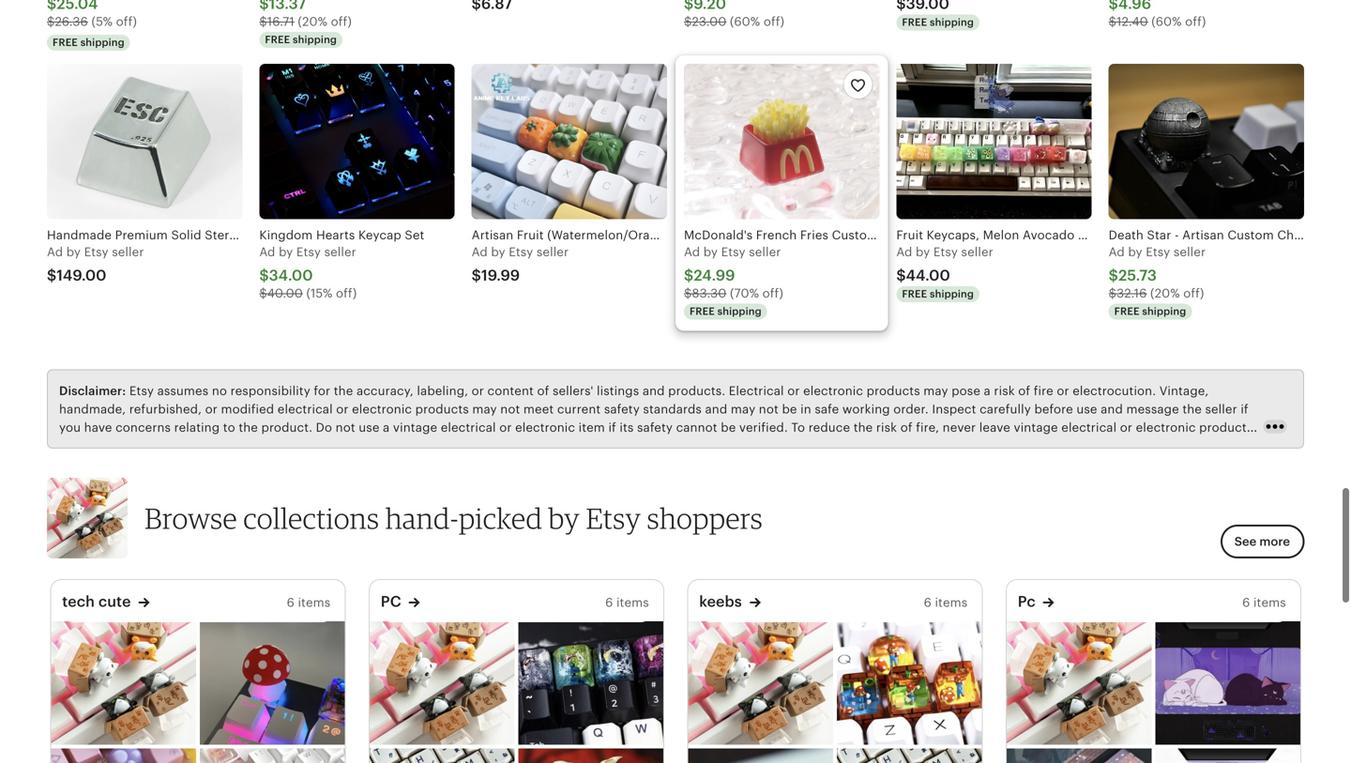 Task type: vqa. For each thing, say whether or not it's contained in the screenshot.
Illustration of hands cradling a snow globe with a green Christmas tree and falling snow against a maroon red background with a small Etsy logo in white font in the top left corner..
no



Task type: describe. For each thing, give the bounding box(es) containing it.
0 vertical spatial be
[[782, 402, 797, 416]]

b for 44.00
[[916, 245, 924, 259]]

cute cat keycaps, backlit kitty keycap , kitty resin artisan keycap for mechanical keyboard, kitten in box keycap, cute kitty keycap, gifts image for keebs
[[688, 622, 833, 745]]

1 vertical spatial see
[[1235, 535, 1257, 549]]

relating
[[174, 421, 220, 435]]

or right fire
[[1057, 384, 1070, 398]]

2 vintage from the left
[[1014, 421, 1059, 435]]

6 items for pc
[[1243, 596, 1287, 610]]

etsy inside a d b y etsy seller $ 44.00 free shipping
[[934, 245, 958, 259]]

y for 149.00
[[74, 245, 81, 259]]

mx
[[1322, 228, 1341, 242]]

b inside "death star - artisan custom cherry mx ke a d b y etsy seller $ 25.73 $ 32.16 (20% off) free shipping"
[[1129, 245, 1137, 259]]

for more information.
[[341, 439, 472, 453]]

standards
[[643, 402, 702, 416]]

0 horizontal spatial in
[[112, 439, 123, 453]]

to
[[223, 421, 235, 435]]

accuracy,
[[357, 384, 414, 398]]

hand-
[[386, 501, 459, 536]]

cherry
[[1278, 228, 1318, 242]]

seller inside kingdom hearts keycap set a d b y etsy seller $ 34.00 $ 40.00 (15% off)
[[324, 245, 357, 259]]

d inside kingdom hearts keycap set a d b y etsy seller $ 34.00 $ 40.00 (15% off)
[[268, 245, 276, 259]]

0 horizontal spatial be
[[721, 421, 736, 435]]

off) inside "death star - artisan custom cherry mx ke a d b y etsy seller $ 25.73 $ 32.16 (20% off) free shipping"
[[1184, 286, 1205, 301]]

hearts
[[316, 228, 355, 242]]

do
[[316, 421, 332, 435]]

fire,
[[916, 421, 940, 435]]

star
[[1148, 228, 1172, 242]]

by
[[549, 501, 580, 536]]

0 horizontal spatial not
[[336, 421, 356, 435]]

25.73
[[1119, 267, 1157, 284]]

its
[[620, 421, 634, 435]]

a inside a d b y etsy seller $ 24.99 $ 83.30 (70% off) free shipping
[[684, 245, 693, 259]]

b inside kingdom hearts keycap set a d b y etsy seller $ 34.00 $ 40.00 (15% off)
[[279, 245, 287, 259]]

pc
[[381, 593, 402, 610]]

see more
[[1235, 535, 1291, 549]]

y inside "death star - artisan custom cherry mx ke a d b y etsy seller $ 25.73 $ 32.16 (20% off) free shipping"
[[1136, 245, 1143, 259]]

a d b y etsy seller $ 24.99 $ 83.30 (70% off) free shipping
[[684, 245, 784, 317]]

items for pc
[[1254, 596, 1287, 610]]

you
[[59, 421, 81, 435]]

kingdom
[[259, 228, 313, 242]]

safe
[[815, 402, 839, 416]]

never
[[943, 421, 976, 435]]

y for 19.99
[[499, 245, 506, 259]]

verified.
[[740, 421, 788, 435]]

0 horizontal spatial products
[[416, 402, 469, 416]]

shoppers
[[647, 501, 763, 536]]

current
[[557, 402, 601, 416]]

pose
[[952, 384, 981, 398]]

(60% for 12.40
[[1152, 15, 1182, 29]]

content
[[488, 384, 534, 398]]

more for for
[[365, 439, 396, 453]]

free shipping for (5% off)
[[53, 36, 125, 48]]

seller inside a d b y etsy seller $ 149.00
[[112, 245, 144, 259]]

custom
[[1228, 228, 1275, 242]]

modified
[[221, 402, 274, 416]]

seller inside a d b y etsy seller $ 44.00 free shipping
[[962, 245, 994, 259]]

cannot
[[676, 421, 718, 435]]

mushroom keycap, red mushroom keycap, 3d printed keycap, multiple colors available image
[[200, 622, 345, 745]]

b for 19.99
[[491, 245, 499, 259]]

electrical
[[729, 384, 784, 398]]

shipping inside a d b y etsy seller $ 44.00 free shipping
[[930, 288, 974, 300]]

0 horizontal spatial and
[[643, 384, 665, 398]]

the down "working"
[[854, 421, 873, 435]]

or left the content
[[472, 384, 484, 398]]

picked
[[459, 501, 543, 536]]

etsy inside kingdom hearts keycap set a d b y etsy seller $ 34.00 $ 40.00 (15% off)
[[297, 245, 321, 259]]

16.71
[[267, 15, 295, 29]]

working
[[843, 402, 891, 416]]

12.40
[[1117, 15, 1149, 29]]

cute cat keycaps, backlit kitty keycap , kitty resin artisan keycap for mechanical keyboard, kitten in box keycap, cute kitty keycap, gifts image for pc
[[1007, 622, 1152, 745]]

26.36
[[55, 15, 88, 29]]

free inside a d b y etsy seller $ 24.99 $ 83.30 (70% off) free shipping
[[690, 305, 715, 317]]

products.
[[669, 384, 726, 398]]

2 green spacebar resin keycap | artisan keycap handmade sa and oem keycaps | resin koi keycap | 18th bithday gift for son image from the left
[[837, 749, 982, 763]]

refurbished,
[[129, 402, 202, 416]]

6 items for tech cute
[[287, 596, 331, 610]]

electronic down message
[[1136, 421, 1196, 435]]

0 horizontal spatial may
[[472, 402, 497, 416]]

free shipping link
[[897, 0, 1092, 33]]

or down message
[[1121, 421, 1133, 435]]

message
[[1127, 402, 1180, 416]]

$ 23.00 (60% off)
[[684, 15, 785, 29]]

off) right (5% on the left top
[[116, 15, 137, 29]]

cute cat keycaps, backlit kitty keycap , kitty resin artisan keycap for mechanical keyboard, kitten in box keycap, cute kitty keycap, gifts image for tech cute
[[51, 622, 196, 745]]

unattended.
[[127, 439, 199, 453]]

149.00
[[57, 267, 107, 284]]

mcdonald's french fries custom resin keycap | customized keycaps cherry mx keycap | keyboard mechanical keycaps | custom keycap gift image
[[684, 64, 880, 219]]

for inside etsy assumes no responsibility for the accuracy, labeling, or content of sellers' listings and products. electrical or electronic products may pose a risk of fire or electrocution. vintage, handmade, refurbished, or modified electrical or electronic products may not meet current safety standards and may not be in safe working order. inspect carefully before use and message the seller if you have concerns relating to the product. do not use a vintage electrical or electronic item if its safety cannot be verified. to reduce the risk of fire, never leave vintage electrical or electronic products plugged in unattended. see etsy's
[[314, 384, 331, 398]]

black cat keycap, jiji inspired cat from kiki's delivery service keycap, black cat keycap, custom escape artisan keycaps, sa profile keycap image
[[688, 749, 833, 763]]

2 horizontal spatial of
[[1019, 384, 1031, 398]]

cute
[[98, 593, 131, 610]]

2 horizontal spatial may
[[924, 384, 949, 398]]

to
[[792, 421, 806, 435]]

-
[[1175, 228, 1180, 242]]

japanese samurai artisan keycap, oni keycap, red samurai keycap, custom escape keycap for with cherry mx switches image
[[518, 749, 663, 763]]

before
[[1035, 402, 1074, 416]]

83.30
[[692, 286, 727, 301]]

0 vertical spatial use
[[1077, 402, 1098, 416]]

backlight gaming mechanical wired keyboard 104-key usb interface black blue or red switch image
[[1007, 749, 1152, 763]]

1 vertical spatial use
[[359, 421, 380, 435]]

seller inside etsy assumes no responsibility for the accuracy, labeling, or content of sellers' listings and products. electrical or electronic products may pose a risk of fire or electrocution. vintage, handmade, refurbished, or modified electrical or electronic products may not meet current safety standards and may not be in safe working order. inspect carefully before use and message the seller if you have concerns relating to the product. do not use a vintage electrical or electronic item if its safety cannot be verified. to reduce the risk of fire, never leave vintage electrical or electronic products plugged in unattended. see etsy's
[[1206, 402, 1238, 416]]

keebs
[[700, 593, 742, 610]]

more for see
[[1260, 535, 1291, 549]]

death star - artisan custom cherry mx ke a d b y etsy seller $ 25.73 $ 32.16 (20% off) free shipping
[[1109, 228, 1352, 317]]

$ 16.71 (20% off)
[[259, 15, 352, 29]]

0 vertical spatial safety
[[604, 402, 640, 416]]

1 vertical spatial if
[[609, 421, 617, 435]]

pc
[[1018, 593, 1036, 610]]

or up to
[[788, 384, 800, 398]]

tech cute
[[62, 593, 131, 610]]

0 vertical spatial risk
[[994, 384, 1015, 398]]

off) right 16.71 in the left of the page
[[331, 15, 352, 29]]

assumes
[[157, 384, 209, 398]]

electronic down the meet
[[515, 421, 575, 435]]

meet
[[524, 402, 554, 416]]

or down no at the left of page
[[205, 402, 218, 416]]

fruit keycaps, melon avocado lime orange red pink strawberry grape dragon fruit watermelon lemon, handmade artisan gaming mini resin keycap image
[[897, 64, 1092, 219]]

leave
[[980, 421, 1011, 435]]

the down modified
[[239, 421, 258, 435]]

labeling,
[[417, 384, 468, 398]]

artemis and luna mousepad, kawaii anime cats, xxl extended gaming desk mat, cute pastel purple/pink/lavender anime mouse pad image
[[1156, 622, 1301, 745]]

2 horizontal spatial electrical
[[1062, 421, 1117, 435]]

artisan
[[1183, 228, 1225, 242]]

6 items for pc
[[606, 596, 649, 610]]

1 horizontal spatial of
[[901, 421, 913, 435]]

see inside etsy assumes no responsibility for the accuracy, labeling, or content of sellers' listings and products. electrical or electronic products may pose a risk of fire or electrocution. vintage, handmade, refurbished, or modified electrical or electronic products may not meet current safety standards and may not be in safe working order. inspect carefully before use and message the seller if you have concerns relating to the product. do not use a vintage electrical or electronic item if its safety cannot be verified. to reduce the risk of fire, never leave vintage electrical or electronic products plugged in unattended. see etsy's
[[202, 439, 225, 453]]

6 for tech cute
[[287, 596, 295, 610]]

no
[[212, 384, 227, 398]]

inspect
[[932, 402, 977, 416]]

electronic down "accuracy,"
[[352, 402, 412, 416]]

a d b y etsy seller $ 19.99
[[472, 245, 569, 284]]

information.
[[399, 439, 472, 453]]

etsy assumes no responsibility for the accuracy, labeling, or content of sellers' listings and products. electrical or electronic products may pose a risk of fire or electrocution. vintage, handmade, refurbished, or modified electrical or electronic products may not meet current safety standards and may not be in safe working order. inspect carefully before use and message the seller if you have concerns relating to the product. do not use a vintage electrical or electronic item if its safety cannot be verified. to reduce the risk of fire, never leave vintage electrical or electronic products plugged in unattended. see etsy's
[[59, 384, 1253, 453]]

a d b y etsy seller $ 44.00 free shipping
[[897, 245, 994, 300]]

anime aesthetic mousepad | extra large gaming mouse pad | pastel manga kawaii pink lilac aesthetics landscape xl mousemat image
[[1156, 749, 1301, 763]]

cute cat keycaps, backlit kitty keycap , kitty resin artisan keycap for mechanical keyboard, kitten in box keycap, cute kitty keycap, gifts image for pc
[[370, 622, 515, 745]]

tech
[[62, 593, 95, 610]]

19.99
[[482, 267, 520, 284]]

(20% inside "death star - artisan custom cherry mx ke a d b y etsy seller $ 25.73 $ 32.16 (20% off) free shipping"
[[1151, 286, 1181, 301]]

etsy inside a d b y etsy seller $ 24.99 $ 83.30 (70% off) free shipping
[[721, 245, 746, 259]]

listings
[[597, 384, 639, 398]]

24.99
[[694, 267, 735, 284]]

electronic up safe
[[804, 384, 864, 398]]

a d b y etsy seller $ 149.00
[[47, 245, 144, 284]]



Task type: locate. For each thing, give the bounding box(es) containing it.
the left "accuracy,"
[[334, 384, 353, 398]]

if left its
[[609, 421, 617, 435]]

products down labeling,
[[416, 402, 469, 416]]

1 vertical spatial (20%
[[1151, 286, 1181, 301]]

2 horizontal spatial free shipping
[[902, 17, 974, 28]]

seller inside a d b y etsy seller $ 24.99 $ 83.30 (70% off) free shipping
[[749, 245, 781, 259]]

electrocution.
[[1073, 384, 1157, 398]]

or up for more information.
[[336, 402, 349, 416]]

0 vertical spatial more
[[365, 439, 396, 453]]

1 horizontal spatial products
[[867, 384, 921, 398]]

1 6 items from the left
[[287, 596, 331, 610]]

y down death
[[1136, 245, 1143, 259]]

2 cute cat keycaps, backlit kitty keycap , kitty resin artisan keycap for mechanical keyboard, kitten in box keycap, cute kitty keycap, gifts image from the left
[[370, 622, 515, 745]]

fantasy koi keycap suitable for esc r4, custom koi handmade resin keycap, custom keycap set full, custom color keycaps, gift for bestfriend image
[[518, 622, 663, 745]]

kingdom hearts keycap set a d b y etsy seller $ 34.00 $ 40.00 (15% off)
[[259, 228, 425, 301]]

responsibility
[[231, 384, 311, 398]]

free shipping for (20% off)
[[265, 34, 337, 45]]

1 horizontal spatial vintage
[[1014, 421, 1059, 435]]

in
[[801, 402, 812, 416], [112, 439, 123, 453]]

5 b from the left
[[916, 245, 924, 259]]

items
[[298, 596, 331, 610], [617, 596, 649, 610], [935, 596, 968, 610], [1254, 596, 1287, 610]]

use down "accuracy,"
[[359, 421, 380, 435]]

6 items up fantasy koi keycap suitable for esc r4, custom koi handmade resin keycap, custom keycap set full, custom color keycaps, gift for bestfriend image
[[606, 596, 649, 610]]

etsy's
[[228, 439, 261, 453]]

b up 19.99
[[491, 245, 499, 259]]

1 horizontal spatial if
[[1241, 402, 1249, 416]]

y down kingdom
[[286, 245, 293, 259]]

2 6 items from the left
[[606, 596, 649, 610]]

0 vertical spatial if
[[1241, 402, 1249, 416]]

off) inside kingdom hearts keycap set a d b y etsy seller $ 34.00 $ 40.00 (15% off)
[[336, 286, 357, 301]]

real flower keycaps image
[[51, 749, 196, 763]]

etsy
[[84, 245, 109, 259], [297, 245, 321, 259], [509, 245, 533, 259], [721, 245, 746, 259], [934, 245, 958, 259], [1146, 245, 1171, 259], [129, 384, 154, 398], [586, 501, 641, 536]]

5 y from the left
[[924, 245, 931, 259]]

vintage,
[[1160, 384, 1209, 398]]

items left 'pc'
[[298, 596, 331, 610]]

etsy up refurbished,
[[129, 384, 154, 398]]

4 6 from the left
[[1243, 596, 1251, 610]]

may down the content
[[472, 402, 497, 416]]

4 y from the left
[[711, 245, 718, 259]]

1 horizontal spatial for
[[345, 439, 361, 453]]

y up 24.99
[[711, 245, 718, 259]]

browse collections hand-picked by etsy shoppers
[[145, 501, 763, 536]]

3 items from the left
[[935, 596, 968, 610]]

in up to
[[801, 402, 812, 416]]

6 up mushroom keycap, red mushroom keycap, 3d printed keycap, multiple colors available image
[[287, 596, 295, 610]]

plugged
[[59, 439, 109, 453]]

(60% right 23.00
[[730, 15, 761, 29]]

seller inside a d b y etsy seller $ 19.99
[[537, 245, 569, 259]]

6 y from the left
[[1136, 245, 1143, 259]]

be right "cannot"
[[721, 421, 736, 435]]

1 b from the left
[[66, 245, 74, 259]]

and down electrocution.
[[1101, 402, 1124, 416]]

off)
[[116, 15, 137, 29], [331, 15, 352, 29], [764, 15, 785, 29], [1186, 15, 1207, 29], [336, 286, 357, 301], [763, 286, 784, 301], [1184, 286, 1205, 301]]

off) down artisan
[[1184, 286, 1205, 301]]

1 horizontal spatial and
[[705, 402, 728, 416]]

y inside kingdom hearts keycap set a d b y etsy seller $ 34.00 $ 40.00 (15% off)
[[286, 245, 293, 259]]

1 horizontal spatial use
[[1077, 402, 1098, 416]]

items left keebs
[[617, 596, 649, 610]]

product.
[[261, 421, 313, 435]]

have
[[84, 421, 112, 435]]

(60% for 23.00
[[730, 15, 761, 29]]

the
[[334, 384, 353, 398], [1183, 402, 1202, 416], [239, 421, 258, 435], [854, 421, 873, 435]]

etsy inside "death star - artisan custom cherry mx ke a d b y etsy seller $ 25.73 $ 32.16 (20% off) free shipping"
[[1146, 245, 1171, 259]]

d inside a d b y etsy seller $ 44.00 free shipping
[[905, 245, 913, 259]]

4 6 items from the left
[[1243, 596, 1287, 610]]

2 horizontal spatial products
[[1200, 421, 1253, 435]]

(20% down 25.73 at the top
[[1151, 286, 1181, 301]]

etsy up the 44.00
[[934, 245, 958, 259]]

custom keycap, spacebar keycap, resin keycap, keycap set, artisan keycap, cute keycap, pink keycap, esc keycap, xda keycap, cherry mx keycap image
[[200, 749, 345, 763]]

etsy inside etsy assumes no responsibility for the accuracy, labeling, or content of sellers' listings and products. electrical or electronic products may pose a risk of fire or electrocution. vintage, handmade, refurbished, or modified electrical or electronic products may not meet current safety standards and may not be in safe working order. inspect carefully before use and message the seller if you have concerns relating to the product. do not use a vintage electrical or electronic item if its safety cannot be verified. to reduce the risk of fire, never leave vintage electrical or electronic products plugged in unattended. see etsy's
[[129, 384, 154, 398]]

6 items left the pc
[[924, 596, 968, 610]]

items left the pc
[[935, 596, 968, 610]]

in down concerns
[[112, 439, 123, 453]]

b down death
[[1129, 245, 1137, 259]]

6 up super mario artisan keycap, mario keycap sa and dom profile, mario party keycaps, esc mario keycap, christmas gifts for friend image
[[924, 596, 932, 610]]

3 y from the left
[[499, 245, 506, 259]]

4 cute cat keycaps, backlit kitty keycap , kitty resin artisan keycap for mechanical keyboard, kitten in box keycap, cute kitty keycap, gifts image from the left
[[1007, 622, 1152, 745]]

b
[[66, 245, 74, 259], [279, 245, 287, 259], [491, 245, 499, 259], [704, 245, 712, 259], [916, 245, 924, 259], [1129, 245, 1137, 259]]

sellers'
[[553, 384, 594, 398]]

y up the 44.00
[[924, 245, 931, 259]]

free inside "death star - artisan custom cherry mx ke a d b y etsy seller $ 25.73 $ 32.16 (20% off) free shipping"
[[1115, 305, 1140, 317]]

1 6 from the left
[[287, 596, 295, 610]]

of up the meet
[[537, 384, 550, 398]]

not up verified.
[[759, 402, 779, 416]]

0 horizontal spatial see
[[202, 439, 225, 453]]

1 horizontal spatial may
[[731, 402, 756, 416]]

$ inside a d b y etsy seller $ 19.99
[[472, 267, 482, 284]]

(60%
[[730, 15, 761, 29], [1152, 15, 1182, 29]]

products up order.
[[867, 384, 921, 398]]

32.16
[[1117, 286, 1148, 301]]

browse
[[145, 501, 237, 536]]

3 b from the left
[[491, 245, 499, 259]]

2 horizontal spatial and
[[1101, 402, 1124, 416]]

1 items from the left
[[298, 596, 331, 610]]

death star - artisan custom cherry mx keycap image
[[1109, 64, 1305, 219]]

(5%
[[91, 15, 113, 29]]

electrical
[[278, 402, 333, 416], [441, 421, 496, 435], [1062, 421, 1117, 435]]

disclaimer:
[[59, 384, 126, 398]]

y inside a d b y etsy seller $ 24.99 $ 83.30 (70% off) free shipping
[[711, 245, 718, 259]]

1 horizontal spatial in
[[801, 402, 812, 416]]

2 items from the left
[[617, 596, 649, 610]]

$ inside a d b y etsy seller $ 44.00 free shipping
[[897, 267, 906, 284]]

34.00
[[269, 267, 313, 284]]

1 vertical spatial in
[[112, 439, 123, 453]]

cute cat keycaps, backlit kitty keycap , kitty resin artisan keycap for mechanical keyboard, kitten in box keycap, cute kitty keycap, gifts image
[[51, 622, 196, 745], [370, 622, 515, 745], [688, 622, 833, 745], [1007, 622, 1152, 745]]

6 items left 'pc'
[[287, 596, 331, 610]]

etsy up 19.99
[[509, 245, 533, 259]]

if right message
[[1241, 402, 1249, 416]]

may down electrical
[[731, 402, 756, 416]]

0 vertical spatial in
[[801, 402, 812, 416]]

electronic
[[804, 384, 864, 398], [352, 402, 412, 416], [515, 421, 575, 435], [1136, 421, 1196, 435]]

a
[[47, 245, 55, 259], [259, 245, 268, 259], [472, 245, 480, 259], [684, 245, 693, 259], [897, 245, 905, 259], [1109, 245, 1118, 259], [984, 384, 991, 398], [383, 421, 390, 435]]

1 horizontal spatial electrical
[[441, 421, 496, 435]]

shipping inside "death star - artisan custom cherry mx ke a d b y etsy seller $ 25.73 $ 32.16 (20% off) free shipping"
[[1143, 305, 1187, 317]]

b up 24.99
[[704, 245, 712, 259]]

d inside "death star - artisan custom cherry mx ke a d b y etsy seller $ 25.73 $ 32.16 (20% off) free shipping"
[[1117, 245, 1125, 259]]

1 horizontal spatial (60%
[[1152, 15, 1182, 29]]

0 vertical spatial products
[[867, 384, 921, 398]]

b inside a d b y etsy seller $ 149.00
[[66, 245, 74, 259]]

and
[[643, 384, 665, 398], [705, 402, 728, 416], [1101, 402, 1124, 416]]

1 horizontal spatial green spacebar resin keycap | artisan keycap handmade sa and oem keycaps | resin koi keycap | 18th bithday gift for son image
[[837, 749, 982, 763]]

2 vertical spatial products
[[1200, 421, 1253, 435]]

more
[[365, 439, 396, 453], [1260, 535, 1291, 549]]

1 vertical spatial products
[[416, 402, 469, 416]]

0 horizontal spatial electrical
[[278, 402, 333, 416]]

b for 149.00
[[66, 245, 74, 259]]

(20%
[[298, 15, 328, 29], [1151, 286, 1181, 301]]

1 vertical spatial more
[[1260, 535, 1291, 549]]

d up 19.99
[[480, 245, 488, 259]]

6 for keebs
[[924, 596, 932, 610]]

d inside a d b y etsy seller $ 19.99
[[480, 245, 488, 259]]

the down vintage,
[[1183, 402, 1202, 416]]

ke
[[1344, 228, 1352, 242]]

items for pc
[[617, 596, 649, 610]]

risk up "carefully"
[[994, 384, 1015, 398]]

electrical up the product.
[[278, 402, 333, 416]]

and up the standards
[[643, 384, 665, 398]]

a inside kingdom hearts keycap set a d b y etsy seller $ 34.00 $ 40.00 (15% off)
[[259, 245, 268, 259]]

use
[[1077, 402, 1098, 416], [359, 421, 380, 435]]

vintage down the before
[[1014, 421, 1059, 435]]

etsy inside a d b y etsy seller $ 149.00
[[84, 245, 109, 259]]

2 horizontal spatial not
[[759, 402, 779, 416]]

of left fire
[[1019, 384, 1031, 398]]

items down see more link
[[1254, 596, 1287, 610]]

electrical up the information.
[[441, 421, 496, 435]]

y up 19.99
[[499, 245, 506, 259]]

1 horizontal spatial be
[[782, 402, 797, 416]]

b inside a d b y etsy seller $ 19.99
[[491, 245, 499, 259]]

vintage
[[393, 421, 438, 435], [1014, 421, 1059, 435]]

a inside a d b y etsy seller $ 149.00
[[47, 245, 55, 259]]

d
[[55, 245, 63, 259], [268, 245, 276, 259], [480, 245, 488, 259], [692, 245, 700, 259], [905, 245, 913, 259], [1117, 245, 1125, 259]]

y inside a d b y etsy seller $ 149.00
[[74, 245, 81, 259]]

6 for pc
[[1243, 596, 1251, 610]]

concerns
[[116, 421, 171, 435]]

for down "accuracy,"
[[345, 439, 361, 453]]

see more link
[[1221, 525, 1305, 559]]

b up 149.00
[[66, 245, 74, 259]]

1 green spacebar resin keycap | artisan keycap handmade sa and oem keycaps | resin koi keycap | 18th bithday gift for son image from the left
[[370, 749, 515, 763]]

0 horizontal spatial more
[[365, 439, 396, 453]]

see
[[202, 439, 225, 453], [1235, 535, 1257, 549]]

etsy up 149.00
[[84, 245, 109, 259]]

2 d from the left
[[268, 245, 276, 259]]

$ inside a d b y etsy seller $ 149.00
[[47, 267, 57, 284]]

d up the 44.00
[[905, 245, 913, 259]]

seller inside "death star - artisan custom cherry mx ke a d b y etsy seller $ 25.73 $ 32.16 (20% off) free shipping"
[[1174, 245, 1206, 259]]

0 horizontal spatial vintage
[[393, 421, 438, 435]]

a inside "death star - artisan custom cherry mx ke a d b y etsy seller $ 25.73 $ 32.16 (20% off) free shipping"
[[1109, 245, 1118, 259]]

0 horizontal spatial (20%
[[298, 15, 328, 29]]

safety down listings
[[604, 402, 640, 416]]

y
[[74, 245, 81, 259], [286, 245, 293, 259], [499, 245, 506, 259], [711, 245, 718, 259], [924, 245, 931, 259], [1136, 245, 1143, 259]]

or down the content
[[500, 421, 512, 435]]

0 vertical spatial see
[[202, 439, 225, 453]]

handmade premium solid sterling silver esc keycap for cherry mx mechanical gaming keyboard. image
[[47, 64, 242, 219]]

kingdom hearts keycap set image
[[259, 64, 455, 219]]

may up inspect
[[924, 384, 949, 398]]

products down vintage,
[[1200, 421, 1253, 435]]

1 cute cat keycaps, backlit kitty keycap , kitty resin artisan keycap for mechanical keyboard, kitten in box keycap, cute kitty keycap, gifts image from the left
[[51, 622, 196, 745]]

6 items down see more link
[[1243, 596, 1287, 610]]

3 6 from the left
[[924, 596, 932, 610]]

risk down "working"
[[877, 421, 898, 435]]

off) right 23.00
[[764, 15, 785, 29]]

off) right (15%
[[336, 286, 357, 301]]

4 d from the left
[[692, 245, 700, 259]]

b down kingdom
[[279, 245, 287, 259]]

electrical down the before
[[1062, 421, 1117, 435]]

order.
[[894, 402, 929, 416]]

for
[[314, 384, 331, 398], [345, 439, 361, 453]]

0 horizontal spatial green spacebar resin keycap | artisan keycap handmade sa and oem keycaps | resin koi keycap | 18th bithday gift for son image
[[370, 749, 515, 763]]

(20% right 16.71 in the left of the page
[[298, 15, 328, 29]]

be up to
[[782, 402, 797, 416]]

1 (60% from the left
[[730, 15, 761, 29]]

set
[[405, 228, 425, 242]]

d for 24.99
[[692, 245, 700, 259]]

d for 19.99
[[480, 245, 488, 259]]

5 d from the left
[[905, 245, 913, 259]]

1 horizontal spatial see
[[1235, 535, 1257, 549]]

0 horizontal spatial risk
[[877, 421, 898, 435]]

fire
[[1034, 384, 1054, 398]]

may
[[924, 384, 949, 398], [472, 402, 497, 416], [731, 402, 756, 416]]

d up 24.99
[[692, 245, 700, 259]]

6
[[287, 596, 295, 610], [606, 596, 613, 610], [924, 596, 932, 610], [1243, 596, 1251, 610]]

more inside see more link
[[1260, 535, 1291, 549]]

b inside a d b y etsy seller $ 24.99 $ 83.30 (70% off) free shipping
[[704, 245, 712, 259]]

keycap
[[359, 228, 402, 242]]

d for 149.00
[[55, 245, 63, 259]]

y up 149.00
[[74, 245, 81, 259]]

carefully
[[980, 402, 1032, 416]]

0 horizontal spatial free shipping
[[53, 36, 125, 48]]

d for 44.00
[[905, 245, 913, 259]]

d inside a d b y etsy seller $ 24.99 $ 83.30 (70% off) free shipping
[[692, 245, 700, 259]]

death
[[1109, 228, 1144, 242]]

1 vintage from the left
[[393, 421, 438, 435]]

0 vertical spatial for
[[314, 384, 331, 398]]

0 vertical spatial (20%
[[298, 15, 328, 29]]

a inside a d b y etsy seller $ 44.00 free shipping
[[897, 245, 905, 259]]

1 d from the left
[[55, 245, 63, 259]]

6 items for keebs
[[924, 596, 968, 610]]

0 horizontal spatial of
[[537, 384, 550, 398]]

b inside a d b y etsy seller $ 44.00 free shipping
[[916, 245, 924, 259]]

0 horizontal spatial for
[[314, 384, 331, 398]]

y for 44.00
[[924, 245, 931, 259]]

etsy right the "by"
[[586, 501, 641, 536]]

b for 24.99
[[704, 245, 712, 259]]

1 vertical spatial for
[[345, 439, 361, 453]]

4 items from the left
[[1254, 596, 1287, 610]]

etsy inside a d b y etsy seller $ 19.99
[[509, 245, 533, 259]]

3 cute cat keycaps, backlit kitty keycap , kitty resin artisan keycap for mechanical keyboard, kitten in box keycap, cute kitty keycap, gifts image from the left
[[688, 622, 833, 745]]

items for keebs
[[935, 596, 968, 610]]

1 horizontal spatial risk
[[994, 384, 1015, 398]]

free shipping
[[902, 17, 974, 28], [265, 34, 337, 45], [53, 36, 125, 48]]

super mario artisan keycap, mario keycap sa and dom profile, mario party keycaps, esc mario keycap, christmas gifts for friend image
[[837, 622, 982, 745]]

2 y from the left
[[286, 245, 293, 259]]

1 vertical spatial be
[[721, 421, 736, 435]]

if
[[1241, 402, 1249, 416], [609, 421, 617, 435]]

1 vertical spatial risk
[[877, 421, 898, 435]]

$ 12.40 (60% off)
[[1109, 15, 1207, 29]]

risk
[[994, 384, 1015, 398], [877, 421, 898, 435]]

etsy up 24.99
[[721, 245, 746, 259]]

2 6 from the left
[[606, 596, 613, 610]]

6 for pc
[[606, 596, 613, 610]]

2 (60% from the left
[[1152, 15, 1182, 29]]

use down electrocution.
[[1077, 402, 1098, 416]]

44.00
[[906, 267, 951, 284]]

off) right 12.40 on the top right of the page
[[1186, 15, 1207, 29]]

0 horizontal spatial use
[[359, 421, 380, 435]]

reduce
[[809, 421, 851, 435]]

free
[[902, 17, 928, 28], [265, 34, 290, 45], [53, 36, 78, 48], [902, 288, 928, 300], [690, 305, 715, 317], [1115, 305, 1140, 317]]

shipping
[[930, 17, 974, 28], [293, 34, 337, 45], [80, 36, 125, 48], [930, 288, 974, 300], [718, 305, 762, 317], [1143, 305, 1187, 317]]

1 horizontal spatial not
[[501, 402, 520, 416]]

safety
[[604, 402, 640, 416], [637, 421, 673, 435]]

items for tech cute
[[298, 596, 331, 610]]

1 y from the left
[[74, 245, 81, 259]]

(60% right 12.40 on the top right of the page
[[1152, 15, 1182, 29]]

free inside a d b y etsy seller $ 44.00 free shipping
[[902, 288, 928, 300]]

0 horizontal spatial if
[[609, 421, 617, 435]]

0 horizontal spatial (60%
[[730, 15, 761, 29]]

3 6 items from the left
[[924, 596, 968, 610]]

d inside a d b y etsy seller $ 149.00
[[55, 245, 63, 259]]

y inside a d b y etsy seller $ 19.99
[[499, 245, 506, 259]]

4 b from the left
[[704, 245, 712, 259]]

y for 24.99
[[711, 245, 718, 259]]

safety down the standards
[[637, 421, 673, 435]]

artisan fruit (watermelon/orange/pineapple) resin keycap - handmade fruit keyboard accessory image
[[472, 64, 667, 219]]

etsy down kingdom
[[297, 245, 321, 259]]

be
[[782, 402, 797, 416], [721, 421, 736, 435]]

seller
[[112, 245, 144, 259], [324, 245, 357, 259], [537, 245, 569, 259], [749, 245, 781, 259], [962, 245, 994, 259], [1174, 245, 1206, 259], [1206, 402, 1238, 416]]

b up the 44.00
[[916, 245, 924, 259]]

1 vertical spatial safety
[[637, 421, 673, 435]]

off) inside a d b y etsy seller $ 24.99 $ 83.30 (70% off) free shipping
[[763, 286, 784, 301]]

3 d from the left
[[480, 245, 488, 259]]

green spacebar resin keycap | artisan keycap handmade sa and oem keycaps | resin koi keycap | 18th bithday gift for son image
[[370, 749, 515, 763], [837, 749, 982, 763]]

2 b from the left
[[279, 245, 287, 259]]

1 horizontal spatial (20%
[[1151, 286, 1181, 301]]

and down products.
[[705, 402, 728, 416]]

handmade,
[[59, 402, 126, 416]]

6 up fantasy koi keycap suitable for esc r4, custom koi handmade resin keycap, custom keycap set full, custom color keycaps, gift for bestfriend image
[[606, 596, 613, 610]]

1 horizontal spatial free shipping
[[265, 34, 337, 45]]

vintage up for more information.
[[393, 421, 438, 435]]

y inside a d b y etsy seller $ 44.00 free shipping
[[924, 245, 931, 259]]

$ 26.36 (5% off)
[[47, 15, 137, 29]]

6 d from the left
[[1117, 245, 1125, 259]]

6 b from the left
[[1129, 245, 1137, 259]]

a inside a d b y etsy seller $ 19.99
[[472, 245, 480, 259]]

6 down see more link
[[1243, 596, 1251, 610]]

not right do at bottom
[[336, 421, 356, 435]]

off) right (70%
[[763, 286, 784, 301]]

for up do at bottom
[[314, 384, 331, 398]]

not down the content
[[501, 402, 520, 416]]

d up 149.00
[[55, 245, 63, 259]]

of down order.
[[901, 421, 913, 435]]

collections
[[244, 501, 380, 536]]

shipping inside a d b y etsy seller $ 24.99 $ 83.30 (70% off) free shipping
[[718, 305, 762, 317]]

(70%
[[730, 286, 759, 301]]

(15%
[[306, 286, 333, 301]]

etsy down star
[[1146, 245, 1171, 259]]

d down death
[[1117, 245, 1125, 259]]

d down kingdom
[[268, 245, 276, 259]]

of
[[537, 384, 550, 398], [1019, 384, 1031, 398], [901, 421, 913, 435]]

1 horizontal spatial more
[[1260, 535, 1291, 549]]

40.00
[[267, 286, 303, 301]]



